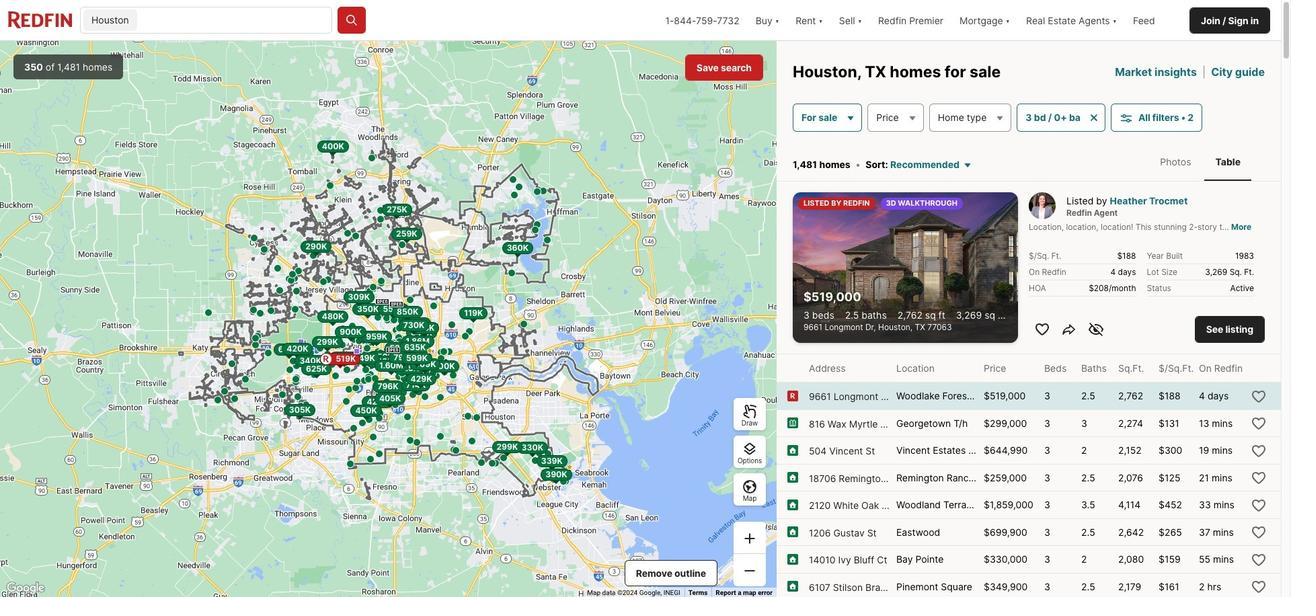 Task type: vqa. For each thing, say whether or not it's contained in the screenshot.
Sale & tax history
no



Task type: describe. For each thing, give the bounding box(es) containing it.
agent photo image
[[1029, 193, 1056, 219]]



Task type: locate. For each thing, give the bounding box(es) containing it.
None search field
[[140, 7, 332, 34]]

submit search image
[[345, 13, 358, 27]]

toggle search results photos view tab
[[1150, 145, 1202, 178]]

map region
[[0, 41, 777, 597]]

google image
[[3, 580, 48, 597]]

tab list
[[1136, 142, 1265, 181]]

toggle search results table view tab
[[1205, 145, 1252, 178]]



